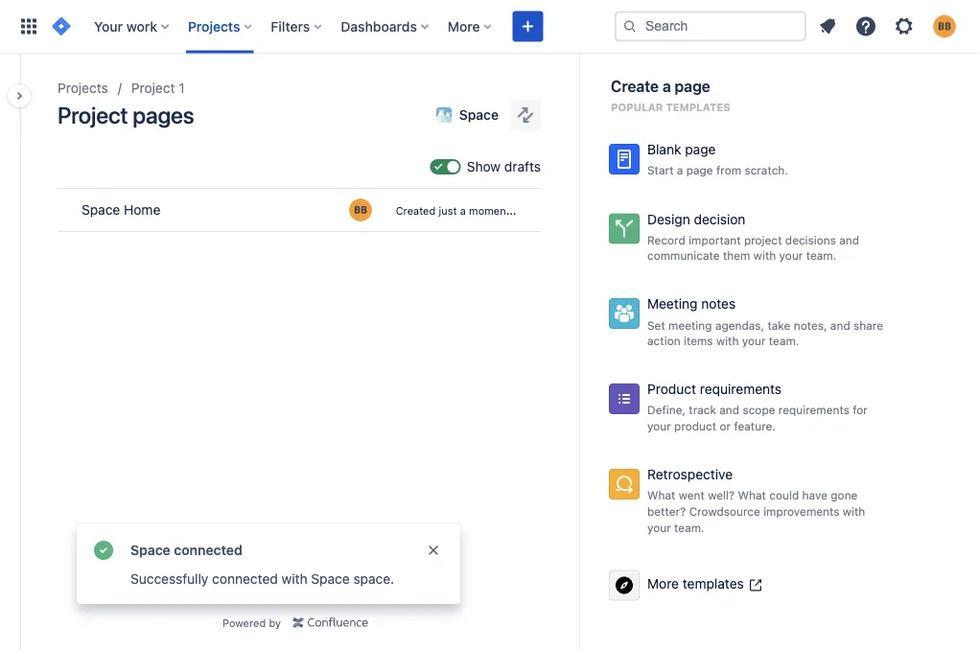 Task type: locate. For each thing, give the bounding box(es) containing it.
what up "better?"
[[648, 489, 676, 502]]

space up successfully
[[131, 543, 171, 559]]

your
[[780, 249, 804, 262], [743, 334, 766, 348], [648, 420, 672, 433], [648, 521, 672, 534]]

0 vertical spatial a
[[663, 77, 671, 95]]

with
[[754, 249, 777, 262], [717, 334, 739, 348], [843, 505, 866, 518], [282, 572, 308, 587]]

decision image
[[613, 217, 636, 240]]

them
[[724, 249, 751, 262]]

0 vertical spatial project
[[131, 80, 175, 96]]

space link
[[425, 100, 511, 131]]

feature.
[[735, 420, 776, 433]]

space
[[460, 107, 499, 123], [82, 202, 120, 218], [131, 543, 171, 559], [311, 572, 350, 587]]

connected up the powered
[[212, 572, 278, 587]]

track
[[689, 404, 717, 417]]

a
[[663, 77, 671, 95], [677, 164, 684, 177], [460, 204, 466, 217]]

crowdsource
[[690, 505, 761, 518]]

page
[[675, 77, 711, 95], [686, 142, 716, 157], [687, 164, 714, 177]]

notes
[[702, 296, 736, 312]]

create image
[[517, 15, 540, 38]]

2 vertical spatial a
[[460, 204, 466, 217]]

templates left open in tab icon at the right bottom
[[683, 576, 745, 592]]

templates up the blank
[[666, 101, 731, 114]]

pages
[[133, 102, 194, 129]]

and
[[840, 233, 860, 247], [831, 318, 851, 332], [720, 404, 740, 417]]

a right start
[[677, 164, 684, 177]]

powered
[[223, 617, 266, 630]]

page right create
[[675, 77, 711, 95]]

more right more icon
[[648, 576, 680, 592]]

projects for projects link
[[58, 80, 108, 96]]

success image
[[92, 539, 115, 562]]

your down agendas,
[[743, 334, 766, 348]]

what right well?
[[738, 489, 767, 502]]

project down projects link
[[58, 102, 128, 129]]

page left from
[[687, 164, 714, 177]]

2 horizontal spatial a
[[677, 164, 684, 177]]

banner
[[0, 0, 980, 54]]

set
[[648, 318, 666, 332]]

0 horizontal spatial more
[[448, 18, 481, 34]]

space left update space or page icon
[[460, 107, 499, 123]]

1 vertical spatial and
[[831, 318, 851, 332]]

notes,
[[794, 318, 828, 332]]

decisions
[[786, 233, 837, 247]]

more inside more templates button
[[648, 576, 680, 592]]

0 horizontal spatial projects
[[58, 80, 108, 96]]

a right just
[[460, 204, 466, 217]]

requirements left for
[[779, 404, 850, 417]]

your down decisions
[[780, 249, 804, 262]]

1 what from the left
[[648, 489, 676, 502]]

retrospective
[[648, 467, 733, 483]]

1 horizontal spatial more
[[648, 576, 680, 592]]

start
[[648, 164, 674, 177]]

filters
[[271, 18, 310, 34]]

Search field
[[615, 11, 807, 42]]

retrospective what went well? what could have gone better? crowdsource improvements with your team.
[[648, 467, 866, 534]]

connected for space
[[174, 543, 243, 559]]

blank
[[648, 142, 682, 157]]

space inside "link"
[[460, 107, 499, 123]]

1 vertical spatial team.
[[770, 334, 800, 348]]

0 vertical spatial page
[[675, 77, 711, 95]]

2 what from the left
[[738, 489, 767, 502]]

retrospective image
[[613, 473, 636, 496]]

0 vertical spatial and
[[840, 233, 860, 247]]

and right decisions
[[840, 233, 860, 247]]

your work button
[[88, 11, 177, 42]]

dashboards
[[341, 18, 417, 34]]

from
[[717, 164, 742, 177]]

1 vertical spatial more
[[648, 576, 680, 592]]

or
[[720, 420, 731, 433]]

a inside row
[[460, 204, 466, 217]]

team. down decisions
[[807, 249, 837, 262]]

project left 1 at the left top
[[131, 80, 175, 96]]

more inside more popup button
[[448, 18, 481, 34]]

and up or
[[720, 404, 740, 417]]

space left home
[[82, 202, 120, 218]]

templates inside more templates button
[[683, 576, 745, 592]]

team. inside design decision record important project decisions and communicate them with your team.
[[807, 249, 837, 262]]

scope
[[743, 404, 776, 417]]

2 vertical spatial team.
[[675, 521, 705, 534]]

requirements up scope
[[700, 382, 782, 397]]

1 vertical spatial a
[[677, 164, 684, 177]]

projects right "work"
[[188, 18, 240, 34]]

popular
[[611, 101, 664, 114]]

project inside project 1 link
[[131, 80, 175, 96]]

show drafts
[[467, 159, 541, 175]]

1 horizontal spatial what
[[738, 489, 767, 502]]

a right create
[[663, 77, 671, 95]]

space for space
[[460, 107, 499, 123]]

more
[[448, 18, 481, 34], [648, 576, 680, 592]]

more left create icon
[[448, 18, 481, 34]]

space for space home
[[82, 202, 120, 218]]

more for more
[[448, 18, 481, 34]]

1 vertical spatial templates
[[683, 576, 745, 592]]

with down project
[[754, 249, 777, 262]]

and inside design decision record important project decisions and communicate them with your team.
[[840, 233, 860, 247]]

what
[[648, 489, 676, 502], [738, 489, 767, 502]]

with down gone
[[843, 505, 866, 518]]

projects inside projects popup button
[[188, 18, 240, 34]]

0 horizontal spatial team.
[[675, 521, 705, 534]]

projects
[[188, 18, 240, 34], [58, 80, 108, 96]]

2 horizontal spatial team.
[[807, 249, 837, 262]]

with down agendas,
[[717, 334, 739, 348]]

space for space connected
[[131, 543, 171, 559]]

2 vertical spatial and
[[720, 404, 740, 417]]

create
[[611, 77, 659, 95]]

1 horizontal spatial a
[[663, 77, 671, 95]]

team. inside retrospective what went well? what could have gone better? crowdsource improvements with your team.
[[675, 521, 705, 534]]

your
[[94, 18, 123, 34]]

0 horizontal spatial a
[[460, 204, 466, 217]]

powered by
[[223, 617, 281, 630]]

space home link
[[82, 201, 161, 220]]

created just a moment ago
[[396, 204, 532, 217]]

show
[[467, 159, 501, 175]]

1 vertical spatial project
[[58, 102, 128, 129]]

0 horizontal spatial what
[[648, 489, 676, 502]]

0 horizontal spatial project
[[58, 102, 128, 129]]

scratch.
[[745, 164, 789, 177]]

better?
[[648, 505, 687, 518]]

and left share
[[831, 318, 851, 332]]

0 vertical spatial team.
[[807, 249, 837, 262]]

team.
[[807, 249, 837, 262], [770, 334, 800, 348], [675, 521, 705, 534]]

confluence image
[[293, 616, 369, 631], [293, 616, 369, 631]]

items
[[684, 334, 714, 348]]

blank page start a page from scratch.
[[648, 142, 789, 177]]

created
[[396, 204, 436, 217]]

jira software image
[[50, 15, 73, 38], [50, 15, 73, 38]]

space.
[[354, 572, 395, 587]]

action
[[648, 334, 681, 348]]

0 vertical spatial projects
[[188, 18, 240, 34]]

team. inside meeting notes set meeting agendas, take notes, and share action items with your team.
[[770, 334, 800, 348]]

share
[[854, 318, 884, 332]]

requirements
[[700, 382, 782, 397], [779, 404, 850, 417]]

connected
[[174, 543, 243, 559], [212, 572, 278, 587]]

just
[[439, 204, 457, 217]]

1 vertical spatial projects
[[58, 80, 108, 96]]

home
[[124, 202, 161, 218]]

product requirements image
[[613, 388, 636, 411]]

your down define,
[[648, 420, 672, 433]]

team. down take at right
[[770, 334, 800, 348]]

work
[[126, 18, 157, 34]]

connected up successfully
[[174, 543, 243, 559]]

page right the blank
[[686, 142, 716, 157]]

1 horizontal spatial project
[[131, 80, 175, 96]]

space inside 'link'
[[82, 202, 120, 218]]

your down "better?"
[[648, 521, 672, 534]]

1 vertical spatial connected
[[212, 572, 278, 587]]

0 vertical spatial templates
[[666, 101, 731, 114]]

1 horizontal spatial team.
[[770, 334, 800, 348]]

with inside retrospective what went well? what could have gone better? crowdsource improvements with your team.
[[843, 505, 866, 518]]

settings image
[[894, 15, 917, 38]]

team. down "better?"
[[675, 521, 705, 534]]

and inside product requirements define, track and scope requirements for your product or feature.
[[720, 404, 740, 417]]

projects link
[[58, 77, 108, 100]]

projects up project pages
[[58, 80, 108, 96]]

more for more templates
[[648, 576, 680, 592]]

meeting
[[648, 296, 698, 312]]

could
[[770, 489, 800, 502]]

0 vertical spatial connected
[[174, 543, 243, 559]]

1 horizontal spatial projects
[[188, 18, 240, 34]]

0 vertical spatial more
[[448, 18, 481, 34]]

templates
[[666, 101, 731, 114], [683, 576, 745, 592]]

project
[[131, 80, 175, 96], [58, 102, 128, 129]]

define,
[[648, 404, 686, 417]]



Task type: describe. For each thing, give the bounding box(es) containing it.
1
[[179, 80, 185, 96]]

projects for projects popup button in the top left of the page
[[188, 18, 240, 34]]

gone
[[831, 489, 858, 502]]

search image
[[623, 19, 638, 34]]

important
[[689, 233, 741, 247]]

successfully connected with space space.
[[131, 572, 395, 587]]

more image
[[613, 574, 636, 597]]

blank image
[[613, 148, 636, 171]]

more button
[[442, 11, 500, 42]]

project 1
[[131, 80, 185, 96]]

communicate
[[648, 249, 720, 262]]

1 vertical spatial page
[[686, 142, 716, 157]]

successfully
[[131, 572, 209, 587]]

design decision record important project decisions and communicate them with your team.
[[648, 211, 860, 262]]

space home
[[82, 202, 161, 218]]

meeting notes image
[[613, 302, 636, 325]]

project 1 link
[[131, 77, 185, 100]]

update space or page icon image
[[514, 104, 537, 127]]

your inside design decision record important project decisions and communicate them with your team.
[[780, 249, 804, 262]]

sidebar navigation image
[[0, 77, 42, 115]]

your profile and settings image
[[934, 15, 957, 38]]

agendas,
[[716, 318, 765, 332]]

by
[[269, 617, 281, 630]]

with inside meeting notes set meeting agendas, take notes, and share action items with your team.
[[717, 334, 739, 348]]

your inside product requirements define, track and scope requirements for your product or feature.
[[648, 420, 672, 433]]

improvements
[[764, 505, 840, 518]]

your inside meeting notes set meeting agendas, take notes, and share action items with your team.
[[743, 334, 766, 348]]

project for project 1
[[131, 80, 175, 96]]

0 vertical spatial requirements
[[700, 382, 782, 397]]

product requirements define, track and scope requirements for your product or feature.
[[648, 382, 868, 433]]

templates inside create a page popular templates
[[666, 101, 731, 114]]

your work
[[94, 18, 157, 34]]

primary element
[[12, 0, 615, 53]]

space connected
[[131, 543, 243, 559]]

for
[[853, 404, 868, 417]]

product
[[648, 382, 697, 397]]

team. for retrospective
[[675, 521, 705, 534]]

page inside create a page popular templates
[[675, 77, 711, 95]]

ago
[[513, 204, 532, 217]]

help image
[[855, 15, 878, 38]]

moment
[[469, 204, 510, 217]]

notifications image
[[817, 15, 840, 38]]

project pages
[[58, 102, 194, 129]]

appswitcher icon image
[[17, 15, 40, 38]]

dashboards button
[[335, 11, 437, 42]]

space left space.
[[311, 572, 350, 587]]

banner containing your work
[[0, 0, 980, 54]]

take
[[768, 318, 791, 332]]

meeting notes set meeting agendas, take notes, and share action items with your team.
[[648, 296, 884, 348]]

projects button
[[182, 11, 260, 42]]

dismiss image
[[426, 543, 441, 559]]

with inside design decision record important project decisions and communicate them with your team.
[[754, 249, 777, 262]]

more templates
[[648, 576, 745, 592]]

decision
[[694, 211, 746, 227]]

team. for meeting notes
[[770, 334, 800, 348]]

a inside blank page start a page from scratch.
[[677, 164, 684, 177]]

open in tab image
[[748, 578, 764, 594]]

with left space.
[[282, 572, 308, 587]]

2 vertical spatial page
[[687, 164, 714, 177]]

and inside meeting notes set meeting agendas, take notes, and share action items with your team.
[[831, 318, 851, 332]]

have
[[803, 489, 828, 502]]

your inside retrospective what went well? what could have gone better? crowdsource improvements with your team.
[[648, 521, 672, 534]]

went
[[679, 489, 705, 502]]

create a page popular templates
[[611, 77, 731, 114]]

filters button
[[265, 11, 329, 42]]

design
[[648, 211, 691, 227]]

more templates button
[[596, 557, 903, 615]]

product
[[675, 420, 717, 433]]

bob builder image
[[350, 199, 373, 222]]

drafts
[[505, 159, 541, 175]]

project for project pages
[[58, 102, 128, 129]]

connected for successfully
[[212, 572, 278, 587]]

meeting
[[669, 318, 713, 332]]

a inside create a page popular templates
[[663, 77, 671, 95]]

record
[[648, 233, 686, 247]]

project
[[745, 233, 783, 247]]

1 vertical spatial requirements
[[779, 404, 850, 417]]

space home row
[[58, 189, 541, 232]]

well?
[[708, 489, 735, 502]]



Task type: vqa. For each thing, say whether or not it's contained in the screenshot.
the Projects popup button
yes



